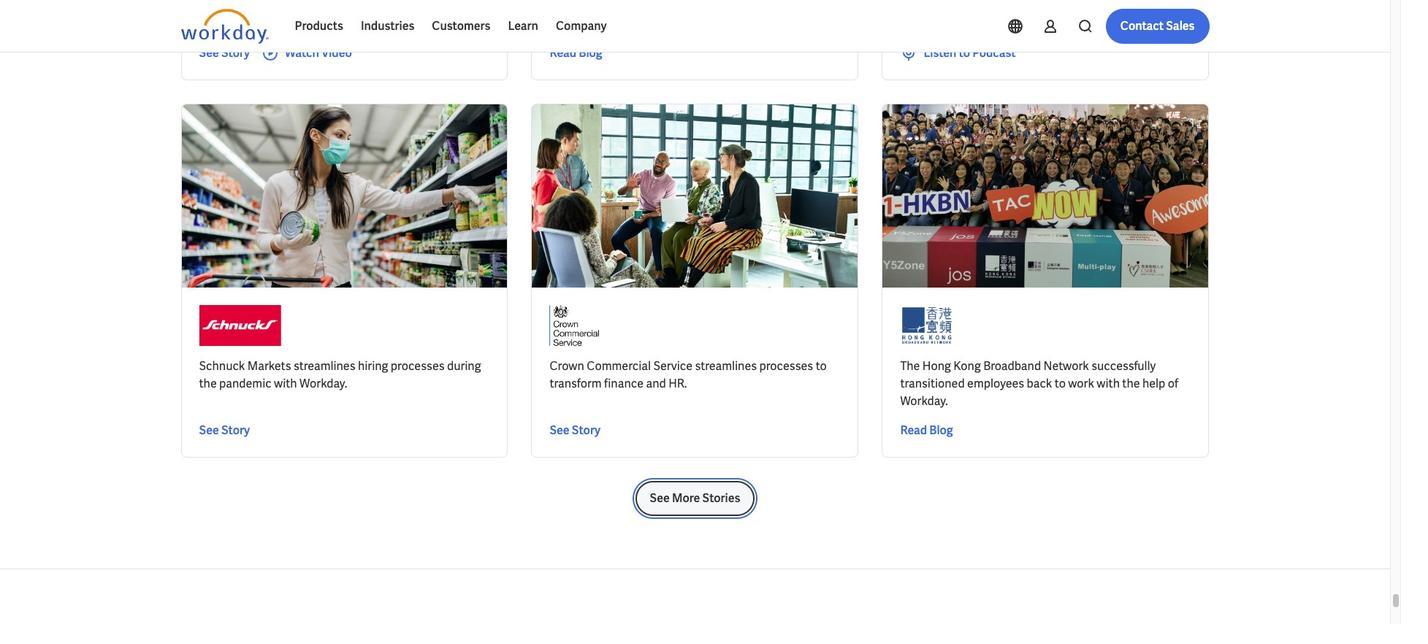 Task type: locate. For each thing, give the bounding box(es) containing it.
see story link down 'transform'
[[550, 423, 601, 440]]

with
[[274, 377, 297, 392], [1097, 377, 1120, 392]]

0 vertical spatial blog
[[579, 46, 603, 61]]

see story link down go to the homepage image
[[199, 45, 250, 62]]

blog
[[579, 46, 603, 61], [930, 423, 953, 439]]

workday.
[[300, 377, 347, 392], [901, 394, 948, 410]]

products button
[[286, 9, 352, 44]]

and
[[646, 377, 666, 392]]

1 horizontal spatial processes
[[760, 359, 813, 374]]

topic
[[193, 16, 217, 29]]

see story link for crown commercial service streamlines processes to transform finance and hr.
[[550, 423, 601, 440]]

1 with from the left
[[274, 377, 297, 392]]

go to the homepage image
[[181, 9, 269, 44]]

0 vertical spatial more
[[501, 16, 526, 29]]

hong
[[923, 359, 951, 374]]

processes
[[391, 359, 445, 374], [760, 359, 813, 374]]

more
[[501, 16, 526, 29], [672, 491, 700, 507]]

1 horizontal spatial with
[[1097, 377, 1120, 392]]

1 horizontal spatial workday.
[[901, 394, 948, 410]]

topic button
[[181, 8, 247, 37]]

finance
[[604, 377, 644, 392]]

learn
[[508, 18, 538, 34]]

streamlines left hiring
[[294, 359, 356, 374]]

streamlines right service
[[695, 359, 757, 374]]

the down successfully
[[1123, 377, 1140, 392]]

read down company dropdown button
[[550, 46, 577, 61]]

with down markets
[[274, 377, 297, 392]]

1 vertical spatial blog
[[930, 423, 953, 439]]

2 vertical spatial to
[[1055, 377, 1066, 392]]

1 the from the left
[[199, 377, 217, 392]]

read blog link
[[550, 45, 603, 62], [901, 423, 953, 440]]

service
[[654, 359, 693, 374]]

processes inside "schnuck markets streamlines hiring processes during the pandemic with workday."
[[391, 359, 445, 374]]

0 horizontal spatial processes
[[391, 359, 445, 374]]

watch video link
[[262, 45, 352, 62]]

see story for schnuck markets streamlines hiring processes during the pandemic with workday.
[[199, 423, 250, 439]]

read for topmost read blog link
[[550, 46, 577, 61]]

story down pandemic at the bottom left
[[221, 423, 250, 439]]

story
[[221, 46, 250, 61], [221, 423, 250, 439], [572, 423, 601, 439]]

hong kong broadband network image
[[901, 306, 954, 347]]

to inside crown commercial service streamlines processes to transform finance and hr.
[[816, 359, 827, 374]]

0 horizontal spatial the
[[199, 377, 217, 392]]

see left stories
[[650, 491, 670, 507]]

see
[[199, 46, 219, 61], [199, 423, 219, 439], [550, 423, 570, 439], [650, 491, 670, 507]]

1 horizontal spatial blog
[[930, 423, 953, 439]]

blog for topmost read blog link
[[579, 46, 603, 61]]

0 horizontal spatial read
[[550, 46, 577, 61]]

1 horizontal spatial read blog link
[[901, 423, 953, 440]]

read blog link down company dropdown button
[[550, 45, 603, 62]]

pandemic
[[219, 377, 272, 392]]

0 vertical spatial read
[[550, 46, 577, 61]]

industries button
[[352, 9, 423, 44]]

read down transitioned
[[901, 423, 927, 439]]

1 horizontal spatial read blog
[[901, 423, 953, 439]]

0 horizontal spatial workday.
[[300, 377, 347, 392]]

1 horizontal spatial more
[[672, 491, 700, 507]]

streamlines inside crown commercial service streamlines processes to transform finance and hr.
[[695, 359, 757, 374]]

read blog for topmost read blog link
[[550, 46, 603, 61]]

business outcome button
[[350, 8, 478, 37]]

hiring
[[358, 359, 388, 374]]

see inside see more stories button
[[650, 491, 670, 507]]

2 streamlines from the left
[[695, 359, 757, 374]]

network
[[1044, 359, 1089, 374]]

see more stories button
[[635, 482, 755, 517]]

the
[[199, 377, 217, 392], [1123, 377, 1140, 392]]

processes inside crown commercial service streamlines processes to transform finance and hr.
[[760, 359, 813, 374]]

read blog link down transitioned
[[901, 423, 953, 440]]

more right customers
[[501, 16, 526, 29]]

the inside "schnuck markets streamlines hiring processes during the pandemic with workday."
[[199, 377, 217, 392]]

0 horizontal spatial streamlines
[[294, 359, 356, 374]]

see story down pandemic at the bottom left
[[199, 423, 250, 439]]

see story
[[199, 46, 250, 61], [199, 423, 250, 439], [550, 423, 601, 439]]

streamlines
[[294, 359, 356, 374], [695, 359, 757, 374]]

with inside "schnuck markets streamlines hiring processes during the pandemic with workday."
[[274, 377, 297, 392]]

during
[[447, 359, 481, 374]]

1 vertical spatial workday.
[[901, 394, 948, 410]]

1 processes from the left
[[391, 359, 445, 374]]

read blog
[[550, 46, 603, 61], [901, 423, 953, 439]]

1 streamlines from the left
[[294, 359, 356, 374]]

2 with from the left
[[1097, 377, 1120, 392]]

1 vertical spatial read
[[901, 423, 927, 439]]

2 the from the left
[[1123, 377, 1140, 392]]

industries
[[361, 18, 415, 34]]

0 horizontal spatial read blog
[[550, 46, 603, 61]]

stories
[[703, 491, 741, 507]]

the
[[901, 359, 920, 374]]

see story down 'transform'
[[550, 423, 601, 439]]

see story link for schnuck markets streamlines hiring processes during the pandemic with workday.
[[199, 423, 250, 440]]

0 horizontal spatial to
[[816, 359, 827, 374]]

read blog down transitioned
[[901, 423, 953, 439]]

hr.
[[669, 377, 687, 392]]

commercial
[[587, 359, 651, 374]]

all
[[598, 16, 610, 29]]

see story link down pandemic at the bottom left
[[199, 423, 250, 440]]

company button
[[547, 9, 616, 44]]

with down successfully
[[1097, 377, 1120, 392]]

1 horizontal spatial the
[[1123, 377, 1140, 392]]

read blog down company dropdown button
[[550, 46, 603, 61]]

0 vertical spatial read blog link
[[550, 45, 603, 62]]

see story down go to the homepage image
[[199, 46, 250, 61]]

customers
[[432, 18, 491, 34]]

1 vertical spatial to
[[816, 359, 827, 374]]

blog for bottom read blog link
[[930, 423, 953, 439]]

story for schnuck markets streamlines hiring processes during the pandemic with workday.
[[221, 423, 250, 439]]

0 vertical spatial read blog
[[550, 46, 603, 61]]

transitioned
[[901, 377, 965, 392]]

1 vertical spatial read blog
[[901, 423, 953, 439]]

see story link
[[199, 45, 250, 62], [199, 423, 250, 440], [550, 423, 601, 440]]

see down schnuck
[[199, 423, 219, 439]]

0 vertical spatial workday.
[[300, 377, 347, 392]]

0 horizontal spatial read blog link
[[550, 45, 603, 62]]

0 horizontal spatial with
[[274, 377, 297, 392]]

to inside the hong kong broadband network successfully transitioned employees back to work with the help of workday.
[[1055, 377, 1066, 392]]

1 horizontal spatial streamlines
[[695, 359, 757, 374]]

1 horizontal spatial to
[[959, 46, 970, 61]]

the down schnuck
[[199, 377, 217, 392]]

employees
[[968, 377, 1025, 392]]

schnuck markets streamlines hiring processes during the pandemic with workday.
[[199, 359, 481, 392]]

workday. inside the hong kong broadband network successfully transitioned employees back to work with the help of workday.
[[901, 394, 948, 410]]

2 processes from the left
[[760, 359, 813, 374]]

2 horizontal spatial to
[[1055, 377, 1066, 392]]

more left stories
[[672, 491, 700, 507]]

story down 'transform'
[[572, 423, 601, 439]]

to
[[959, 46, 970, 61], [816, 359, 827, 374], [1055, 377, 1066, 392]]

read
[[550, 46, 577, 61], [901, 423, 927, 439]]

transform
[[550, 377, 602, 392]]

1 vertical spatial read blog link
[[901, 423, 953, 440]]

video
[[322, 46, 352, 61]]

blog down company dropdown button
[[579, 46, 603, 61]]

1 horizontal spatial read
[[901, 423, 927, 439]]

blog down transitioned
[[930, 423, 953, 439]]

0 horizontal spatial blog
[[579, 46, 603, 61]]



Task type: describe. For each thing, give the bounding box(es) containing it.
crown
[[550, 359, 584, 374]]

Search Customer Stories text field
[[1002, 9, 1181, 35]]

outcome
[[405, 16, 449, 29]]

sales
[[1166, 18, 1195, 34]]

the inside the hong kong broadband network successfully transitioned employees back to work with the help of workday.
[[1123, 377, 1140, 392]]

industry button
[[258, 8, 338, 37]]

0 horizontal spatial more
[[501, 16, 526, 29]]

industry
[[270, 16, 309, 29]]

processes for streamlines
[[760, 359, 813, 374]]

successfully
[[1092, 359, 1156, 374]]

story down go to the homepage image
[[221, 46, 250, 61]]

business
[[361, 16, 403, 29]]

podcast
[[973, 46, 1016, 61]]

with inside the hong kong broadband network successfully transitioned employees back to work with the help of workday.
[[1097, 377, 1120, 392]]

clear all button
[[567, 8, 614, 37]]

see story for crown commercial service streamlines processes to transform finance and hr.
[[550, 423, 601, 439]]

1 vertical spatial more
[[672, 491, 700, 507]]

workday. inside "schnuck markets streamlines hiring processes during the pandemic with workday."
[[300, 377, 347, 392]]

contact
[[1121, 18, 1164, 34]]

the hong kong broadband network successfully transitioned employees back to work with the help of workday.
[[901, 359, 1179, 410]]

see down 'transform'
[[550, 423, 570, 439]]

listen to podcast link
[[901, 45, 1016, 62]]

markets
[[248, 359, 291, 374]]

story for crown commercial service streamlines processes to transform finance and hr.
[[572, 423, 601, 439]]

watch
[[285, 46, 319, 61]]

back
[[1027, 377, 1052, 392]]

read for bottom read blog link
[[901, 423, 927, 439]]

0 vertical spatial to
[[959, 46, 970, 61]]

customers button
[[423, 9, 499, 44]]

more button
[[490, 8, 555, 37]]

listen
[[924, 46, 957, 61]]

contact sales
[[1121, 18, 1195, 34]]

contact sales link
[[1106, 9, 1210, 44]]

see more stories
[[650, 491, 741, 507]]

clear
[[571, 16, 596, 29]]

read blog for bottom read blog link
[[901, 423, 953, 439]]

help
[[1143, 377, 1166, 392]]

see down 'topic' in the left of the page
[[199, 46, 219, 61]]

crown commercial service streamlines processes to transform finance and hr.
[[550, 359, 827, 392]]

schnuck
[[199, 359, 245, 374]]

products
[[295, 18, 343, 34]]

clear all
[[571, 16, 610, 29]]

business outcome
[[361, 16, 449, 29]]

processes for hiring
[[391, 359, 445, 374]]

watch video
[[285, 46, 352, 61]]

company
[[556, 18, 607, 34]]

crown commercial service image
[[550, 306, 599, 347]]

broadband
[[984, 359, 1041, 374]]

kong
[[954, 359, 981, 374]]

listen to podcast
[[924, 46, 1016, 61]]

streamlines inside "schnuck markets streamlines hiring processes during the pandemic with workday."
[[294, 359, 356, 374]]

schnuck markets image
[[199, 306, 281, 347]]

of
[[1168, 377, 1179, 392]]

work
[[1069, 377, 1095, 392]]

learn button
[[499, 9, 547, 44]]



Task type: vqa. For each thing, say whether or not it's contained in the screenshot.
right Workday.
yes



